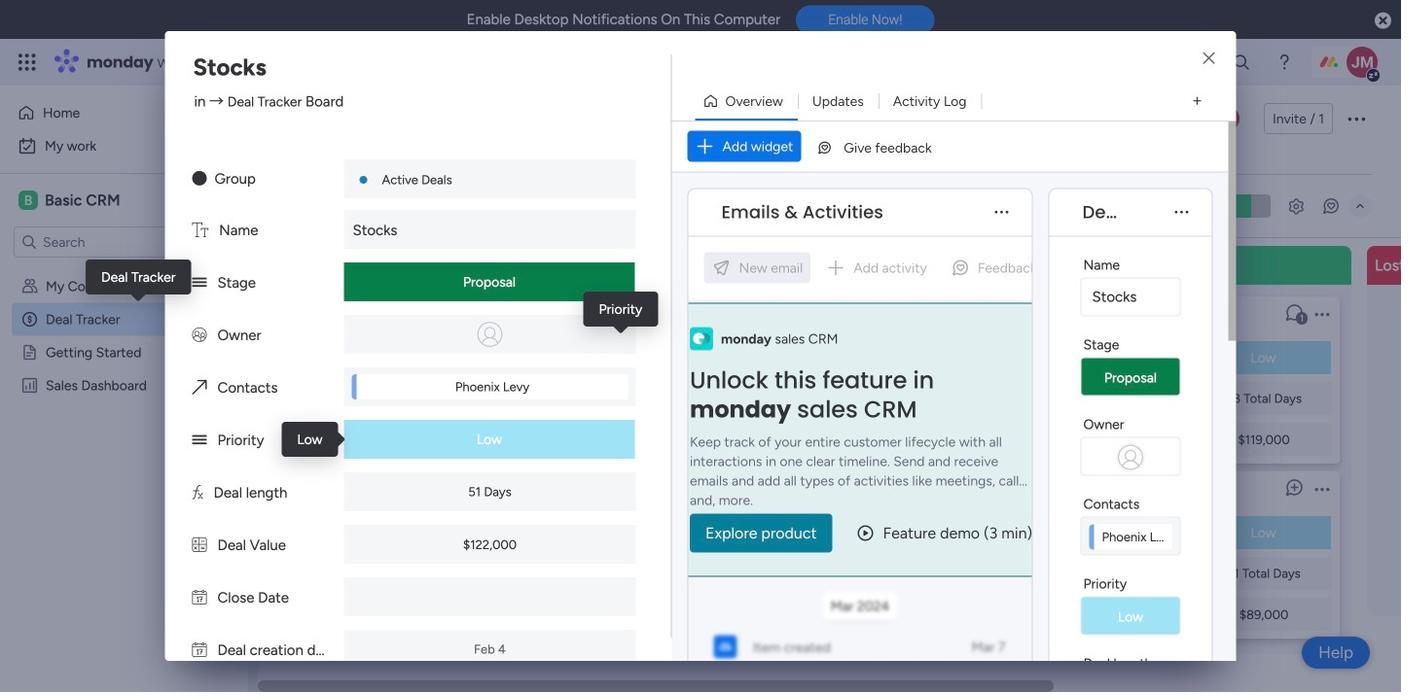 Task type: locate. For each thing, give the bounding box(es) containing it.
0 vertical spatial option
[[12, 97, 207, 128]]

dapulse numbers column image
[[192, 537, 207, 555]]

dapulse close image
[[1375, 11, 1392, 31]]

0 horizontal spatial v2 small numbers digit column outline image
[[850, 432, 862, 448]]

v2 status outline image
[[1118, 350, 1131, 366], [850, 526, 862, 541]]

v2 search image
[[419, 195, 434, 217]]

v2 function small outline image
[[850, 566, 862, 582], [1118, 566, 1131, 582]]

None field
[[717, 200, 889, 225], [1078, 200, 1126, 225], [717, 200, 889, 225], [1078, 200, 1126, 225]]

1 horizontal spatial jeremy miller image
[[1347, 47, 1378, 78]]

Search field
[[434, 193, 492, 220]]

v2 sun image
[[192, 170, 207, 188]]

jeremy miller image down search everything icon on the right of the page
[[1215, 106, 1240, 131]]

workspace selection element
[[18, 189, 123, 212]]

0 vertical spatial dapulse date column image
[[192, 590, 207, 607]]

v2 function image
[[192, 485, 203, 502]]

1 horizontal spatial v2 status outline image
[[1118, 350, 1131, 366]]

2 v2 small numbers digit column outline image from the left
[[1118, 432, 1131, 448]]

dapulse date column image
[[192, 590, 207, 607], [192, 642, 207, 660]]

add view image
[[1194, 94, 1202, 108], [521, 151, 529, 165]]

arrow down image
[[662, 195, 685, 218]]

option
[[12, 97, 207, 128], [12, 130, 236, 162], [0, 269, 248, 273]]

1 horizontal spatial add view image
[[1194, 94, 1202, 108]]

1 horizontal spatial v2 status outline image
[[1118, 526, 1131, 541]]

1 vertical spatial v2 status outline image
[[850, 526, 862, 541]]

list box
[[0, 266, 248, 665], [842, 289, 1071, 639], [1110, 289, 1340, 639]]

4 v2 function small outline image from the left
[[1118, 391, 1131, 407]]

v2 function small outline image
[[312, 391, 325, 407], [581, 391, 594, 407], [850, 391, 862, 407], [1118, 391, 1131, 407]]

v2 small numbers digit column outline image for 1st v2 function small outline icon
[[850, 432, 862, 448]]

row group
[[289, 246, 1401, 681]]

v2 small numbers digit column outline image for 1st v2 function small outline icon from the right
[[1118, 607, 1131, 623]]

2 vertical spatial option
[[0, 269, 248, 273]]

tab
[[510, 142, 541, 173]]

tab list
[[295, 142, 1372, 174]]

1 horizontal spatial v2 small numbers digit column outline image
[[1118, 432, 1131, 448]]

close image
[[1203, 52, 1215, 66]]

jeremy miller image
[[1347, 47, 1378, 78], [1215, 106, 1240, 131]]

monday marketplace image
[[1184, 53, 1204, 72]]

1 vertical spatial dapulse date column image
[[192, 642, 207, 660]]

0 vertical spatial add view image
[[1194, 94, 1202, 108]]

1 vertical spatial jeremy miller image
[[1215, 106, 1240, 131]]

angle down image
[[377, 199, 386, 214]]

jeremy miller image down dapulse close icon
[[1347, 47, 1378, 78]]

more dots image
[[995, 206, 1009, 220], [1175, 206, 1189, 220]]

v2 small numbers digit column outline image
[[850, 432, 862, 448], [1118, 432, 1131, 448]]

1 v2 small numbers digit column outline image from the left
[[850, 432, 862, 448]]

1 v2 function small outline image from the left
[[850, 566, 862, 582]]

v2 status image
[[192, 274, 207, 292]]

1 v2 function small outline image from the left
[[312, 391, 325, 407]]

select product image
[[18, 53, 37, 72]]

0 horizontal spatial more dots image
[[995, 206, 1009, 220]]

1 horizontal spatial v2 function small outline image
[[1118, 566, 1131, 582]]

dialog
[[0, 0, 1401, 693]]

1 horizontal spatial list box
[[842, 289, 1071, 639]]

0 vertical spatial v2 status outline image
[[581, 350, 594, 366]]

v2 status outline image
[[581, 350, 594, 366], [1118, 526, 1131, 541]]

1 vertical spatial v2 status outline image
[[1118, 526, 1131, 541]]

1 horizontal spatial more dots image
[[1175, 206, 1189, 220]]

2 horizontal spatial list box
[[1110, 289, 1340, 639]]

0 vertical spatial v2 status outline image
[[1118, 350, 1131, 366]]

0 horizontal spatial jeremy miller image
[[1215, 106, 1240, 131]]

v2 small numbers digit column outline image
[[312, 432, 325, 448], [581, 432, 594, 448], [850, 607, 862, 623], [1118, 607, 1131, 623]]

0 horizontal spatial v2 function small outline image
[[850, 566, 862, 582]]

1 vertical spatial add view image
[[521, 151, 529, 165]]

0 horizontal spatial v2 status outline image
[[850, 526, 862, 541]]



Task type: describe. For each thing, give the bounding box(es) containing it.
public dashboard image
[[20, 377, 39, 395]]

2 v2 function small outline image from the left
[[1118, 566, 1131, 582]]

3 v2 function small outline image from the left
[[850, 391, 862, 407]]

v2 small numbers digit column outline image for 4th v2 function small outline image from the right
[[312, 432, 325, 448]]

new deal image
[[785, 256, 805, 275]]

2 v2 function small outline image from the left
[[581, 391, 594, 407]]

v2 multiple person column image
[[192, 327, 207, 345]]

1 dapulse date column image from the top
[[192, 590, 207, 607]]

0 horizontal spatial list box
[[0, 266, 248, 665]]

0 vertical spatial jeremy miller image
[[1347, 47, 1378, 78]]

1 more dots image from the left
[[995, 206, 1009, 220]]

workspace image
[[18, 190, 38, 211]]

v2 board relation small image
[[192, 380, 207, 397]]

dapulse text column image
[[192, 222, 208, 239]]

2 more dots image from the left
[[1175, 206, 1189, 220]]

collapse image
[[1353, 199, 1368, 214]]

help image
[[1275, 53, 1294, 72]]

0 horizontal spatial v2 status outline image
[[581, 350, 594, 366]]

v2 small numbers digit column outline image for 1st v2 function small outline icon
[[850, 607, 862, 623]]

0 horizontal spatial add view image
[[521, 151, 529, 165]]

v2 status image
[[192, 432, 207, 450]]

1 vertical spatial option
[[12, 130, 236, 162]]

2 dapulse date column image from the top
[[192, 642, 207, 660]]

v2 small numbers digit column outline image for 1st v2 function small outline icon from the right
[[1118, 432, 1131, 448]]

search everything image
[[1232, 53, 1252, 72]]

Search in workspace field
[[41, 231, 163, 254]]

public board image
[[20, 344, 39, 362]]

v2 small numbers digit column outline image for third v2 function small outline image from the right
[[581, 432, 594, 448]]



Task type: vqa. For each thing, say whether or not it's contained in the screenshot.
2nd check circle "image" from the top of the page
no



